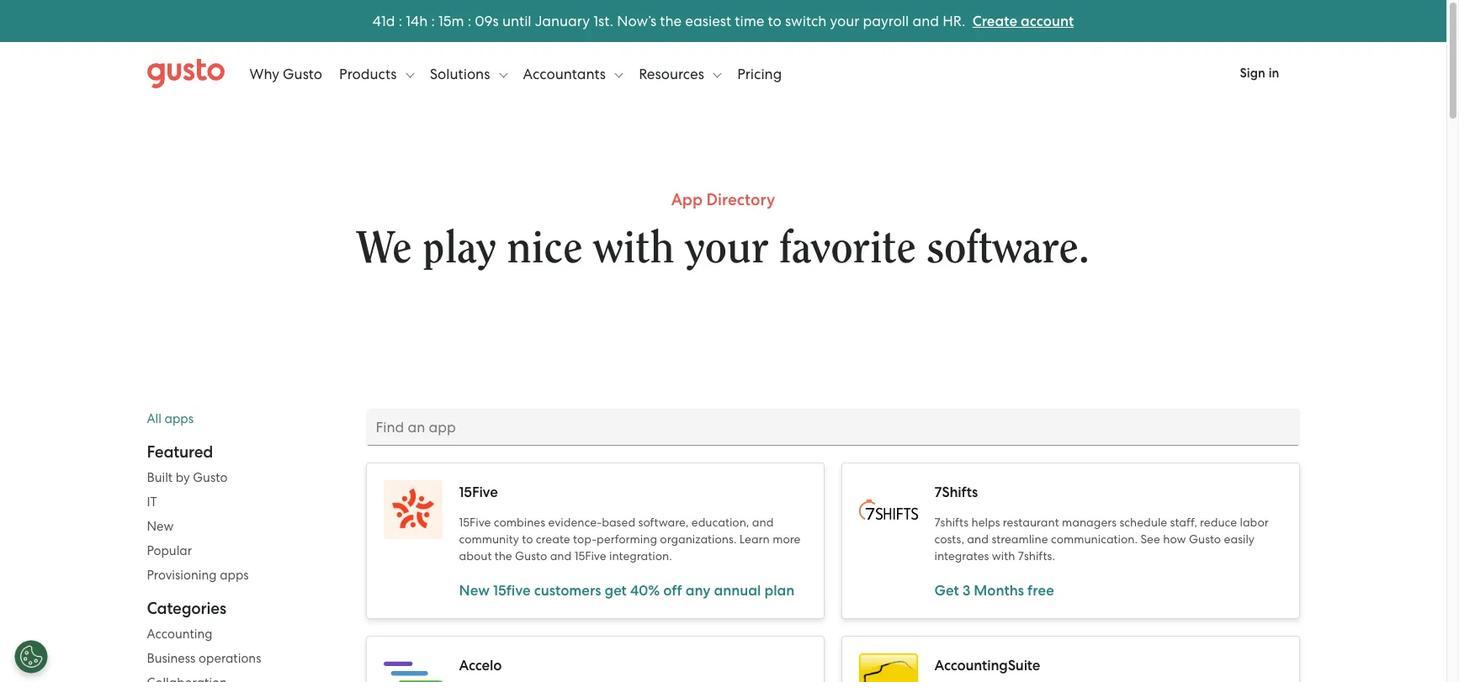 Task type: locate. For each thing, give the bounding box(es) containing it.
0 horizontal spatial to
[[522, 533, 533, 546]]

15five for 15five combines evidence-based software, education, and community to create top-performing organizations. learn more about the gusto and 15five integration.
[[459, 516, 491, 529]]

gusto right why
[[283, 65, 322, 82]]

gusto inside 15five combines evidence-based software, education, and community to create top-performing organizations. learn more about the gusto and 15five integration.
[[515, 550, 547, 563]]

15five logo image
[[383, 481, 442, 540]]

built
[[147, 471, 173, 486]]

1 horizontal spatial the
[[660, 12, 682, 29]]

gusto down 'reduce'
[[1189, 533, 1221, 546]]

apps inside the all apps link
[[165, 412, 194, 427]]

accountants button
[[523, 48, 623, 99]]

any
[[686, 582, 711, 600]]

9
[[484, 12, 493, 29]]

by
[[176, 471, 190, 486]]

1 right h :
[[438, 12, 443, 29]]

resources
[[639, 65, 708, 82]]

4 right d :
[[411, 12, 419, 29]]

1
[[381, 12, 386, 29], [406, 12, 411, 29], [438, 12, 443, 29]]

new
[[147, 519, 174, 534], [459, 582, 490, 600]]

1 vertical spatial apps
[[220, 568, 249, 583]]

organizations.
[[660, 533, 737, 546]]

15five
[[459, 484, 498, 502], [459, 516, 491, 529], [575, 550, 607, 563]]

and left hr.
[[913, 12, 939, 29]]

solutions
[[430, 65, 494, 82]]

to right time
[[768, 12, 782, 29]]

1 vertical spatial new
[[459, 582, 490, 600]]

popular link
[[147, 541, 332, 561]]

account
[[1021, 12, 1074, 30]]

h :
[[419, 12, 435, 29]]

0 vertical spatial to
[[768, 12, 782, 29]]

the right now's
[[660, 12, 682, 29]]

0 horizontal spatial 4
[[373, 12, 381, 29]]

d :
[[386, 12, 402, 29]]

gusto inside featured built by gusto
[[193, 471, 228, 486]]

0 vertical spatial the
[[660, 12, 682, 29]]

apps down popular 'link'
[[220, 568, 249, 583]]

provisioning apps
[[147, 568, 249, 583]]

software.
[[927, 226, 1090, 271]]

your right switch
[[830, 12, 860, 29]]

we
[[357, 226, 412, 271]]

apps right all
[[165, 412, 194, 427]]

gusto inside main element
[[283, 65, 322, 82]]

your
[[830, 12, 860, 29], [685, 226, 769, 271]]

with down streamline
[[992, 550, 1015, 563]]

accelo
[[459, 657, 502, 675]]

4
[[373, 12, 381, 29], [411, 12, 419, 29]]

in
[[1269, 66, 1280, 81]]

apps
[[165, 412, 194, 427], [220, 568, 249, 583]]

business operations link
[[147, 649, 332, 669]]

3 1 from the left
[[438, 12, 443, 29]]

7shifts
[[935, 484, 978, 502]]

1 vertical spatial the
[[495, 550, 512, 563]]

to
[[768, 12, 782, 29], [522, 533, 533, 546]]

0 horizontal spatial new
[[147, 519, 174, 534]]

provisioning apps link
[[147, 566, 332, 586]]

provisioning
[[147, 568, 217, 583]]

plan
[[765, 582, 795, 600]]

january
[[535, 12, 590, 29]]

off
[[664, 582, 682, 600]]

sign in
[[1240, 66, 1280, 81]]

2 1 from the left
[[406, 12, 411, 29]]

0 vertical spatial with
[[594, 226, 675, 271]]

top-
[[573, 533, 597, 546]]

1 horizontal spatial 1
[[406, 12, 411, 29]]

why gusto link
[[250, 48, 322, 99]]

0 vertical spatial new
[[147, 519, 174, 534]]

1 horizontal spatial apps
[[220, 568, 249, 583]]

apps inside provisioning apps link
[[220, 568, 249, 583]]

4 left d :
[[373, 12, 381, 29]]

directory
[[707, 190, 775, 210]]

gusto down create
[[515, 550, 547, 563]]

and down create
[[550, 550, 572, 563]]

1 horizontal spatial 4
[[411, 12, 419, 29]]

time
[[735, 12, 765, 29]]

1 horizontal spatial with
[[992, 550, 1015, 563]]

0 vertical spatial your
[[830, 12, 860, 29]]

labor
[[1240, 516, 1269, 529]]

1 horizontal spatial to
[[768, 12, 782, 29]]

0 horizontal spatial your
[[685, 226, 769, 271]]

operations
[[199, 651, 261, 667]]

0 vertical spatial apps
[[165, 412, 194, 427]]

1 vertical spatial 15five
[[459, 516, 491, 529]]

new down about
[[459, 582, 490, 600]]

0 horizontal spatial 1
[[381, 12, 386, 29]]

1 right d :
[[406, 12, 411, 29]]

restaurant
[[1003, 516, 1059, 529]]

0 horizontal spatial the
[[495, 550, 512, 563]]

gusto
[[283, 65, 322, 82], [193, 471, 228, 486], [1189, 533, 1221, 546], [515, 550, 547, 563]]

apps for provisioning apps
[[220, 568, 249, 583]]

gusto right the by at the left bottom of page
[[193, 471, 228, 486]]

new down the it
[[147, 519, 174, 534]]

your down app directory
[[685, 226, 769, 271]]

hr.
[[943, 12, 966, 29]]

1 horizontal spatial new
[[459, 582, 490, 600]]

0
[[475, 12, 484, 29]]

how
[[1163, 533, 1186, 546]]

learn
[[740, 533, 770, 546]]

1 vertical spatial to
[[522, 533, 533, 546]]

the inside 15five combines evidence-based software, education, and community to create top-performing organizations. learn more about the gusto and 15five integration.
[[495, 550, 512, 563]]

customers
[[534, 582, 601, 600]]

the inside 4 1 d : 1 4 h : 1 5 m : 0 9 s until january 1st. now's the easiest time to switch your payroll and hr. create account
[[660, 12, 682, 29]]

1 vertical spatial with
[[992, 550, 1015, 563]]

featured built by gusto
[[147, 443, 228, 486]]

gusto inside 7shifts helps restaurant managers schedule staff, reduce labor costs, and streamline communication. see how gusto easily integrates with 7shifts.
[[1189, 533, 1221, 546]]

managers
[[1062, 516, 1117, 529]]

the down community
[[495, 550, 512, 563]]

app
[[671, 190, 703, 210]]

and down helps
[[967, 533, 989, 546]]

to down combines
[[522, 533, 533, 546]]

2 vertical spatial 15five
[[575, 550, 607, 563]]

free
[[1028, 582, 1054, 600]]

with
[[594, 226, 675, 271], [992, 550, 1015, 563]]

staff,
[[1170, 516, 1197, 529]]

categories accounting
[[147, 599, 226, 642]]

featured
[[147, 443, 213, 462]]

to inside 4 1 d : 1 4 h : 1 5 m : 0 9 s until january 1st. now's the easiest time to switch your payroll and hr. create account
[[768, 12, 782, 29]]

0 horizontal spatial apps
[[165, 412, 194, 427]]

1 vertical spatial your
[[685, 226, 769, 271]]

online payroll services, hr, and benefits | gusto image
[[147, 58, 224, 89]]

it link
[[147, 492, 332, 513]]

1 left h :
[[381, 12, 386, 29]]

with down app
[[594, 226, 675, 271]]

create account link
[[973, 12, 1074, 30]]

your inside 4 1 d : 1 4 h : 1 5 m : 0 9 s until january 1st. now's the easiest time to switch your payroll and hr. create account
[[830, 12, 860, 29]]

15five combines evidence-based software, education, and community to create top-performing organizations. learn more about the gusto and 15five integration.
[[459, 516, 801, 563]]

see
[[1141, 533, 1161, 546]]

education,
[[692, 516, 749, 529]]

streamline
[[992, 533, 1048, 546]]

0 vertical spatial 15five
[[459, 484, 498, 502]]

accountingsuite link
[[841, 636, 1300, 683]]

m :
[[452, 12, 471, 29]]

1 horizontal spatial your
[[830, 12, 860, 29]]

2 horizontal spatial 1
[[438, 12, 443, 29]]



Task type: vqa. For each thing, say whether or not it's contained in the screenshot.


Task type: describe. For each thing, give the bounding box(es) containing it.
based
[[602, 516, 636, 529]]

evidence-
[[548, 516, 602, 529]]

about
[[459, 550, 492, 563]]

get
[[935, 582, 959, 600]]

schedule
[[1120, 516, 1168, 529]]

we play nice with your favorite software. main content
[[0, 105, 1447, 683]]

combines
[[494, 516, 546, 529]]

built by gusto link
[[147, 468, 332, 488]]

app directory
[[671, 190, 775, 210]]

7shifts logo image
[[859, 481, 918, 540]]

why gusto
[[250, 65, 322, 82]]

costs,
[[935, 533, 965, 546]]

sign in link
[[1220, 55, 1300, 93]]

7shifts.
[[1018, 550, 1056, 563]]

0 horizontal spatial with
[[594, 226, 675, 271]]

new 15five customers get 40% off any annual plan
[[459, 582, 795, 600]]

solutions button
[[430, 48, 508, 99]]

new link
[[147, 517, 332, 537]]

your inside main content
[[685, 226, 769, 271]]

more
[[773, 533, 801, 546]]

communication.
[[1051, 533, 1138, 546]]

accounting link
[[147, 625, 332, 645]]

community
[[459, 533, 519, 546]]

easiest
[[685, 12, 732, 29]]

all apps
[[147, 412, 194, 427]]

5
[[443, 12, 452, 29]]

business operations
[[147, 651, 261, 667]]

create
[[973, 12, 1018, 30]]

popular
[[147, 544, 192, 559]]

the for 15five combines evidence-based software, education, and community to create top-performing organizations. learn more about the gusto and 15five integration.
[[495, 550, 512, 563]]

helps
[[972, 516, 1000, 529]]

resources button
[[639, 48, 722, 99]]

and up learn
[[752, 516, 774, 529]]

accelo logo image
[[383, 654, 442, 683]]

s
[[493, 12, 499, 29]]

and inside 4 1 d : 1 4 h : 1 5 m : 0 9 s until january 1st. now's the easiest time to switch your payroll and hr. create account
[[913, 12, 939, 29]]

play
[[423, 226, 496, 271]]

to inside 15five combines evidence-based software, education, and community to create top-performing organizations. learn more about the gusto and 15five integration.
[[522, 533, 533, 546]]

reduce
[[1200, 516, 1237, 529]]

all apps link
[[147, 409, 332, 429]]

all
[[147, 412, 162, 427]]

until
[[502, 12, 532, 29]]

Find an app field
[[366, 409, 1300, 446]]

7shifts helps restaurant managers schedule staff, reduce labor costs, and streamline communication. see how gusto easily integrates with 7shifts.
[[935, 516, 1269, 563]]

accountingsuite logo image
[[859, 654, 918, 683]]

new for new
[[147, 519, 174, 534]]

4 1 d : 1 4 h : 1 5 m : 0 9 s until january 1st. now's the easiest time to switch your payroll and hr. create account
[[373, 12, 1074, 30]]

1 1 from the left
[[381, 12, 386, 29]]

now's
[[617, 12, 657, 29]]

40%
[[630, 582, 660, 600]]

products button
[[339, 48, 414, 99]]

get 3 months free
[[935, 582, 1054, 600]]

create
[[536, 533, 570, 546]]

products
[[339, 65, 400, 82]]

it
[[147, 495, 157, 510]]

15five
[[493, 582, 531, 600]]

accountingsuite
[[935, 657, 1041, 675]]

with inside 7shifts helps restaurant managers schedule staff, reduce labor costs, and streamline communication. see how gusto easily integrates with 7shifts.
[[992, 550, 1015, 563]]

integrates
[[935, 550, 989, 563]]

main element
[[147, 48, 1300, 99]]

pricing link
[[737, 48, 782, 99]]

new for new 15five customers get 40% off any annual plan
[[459, 582, 490, 600]]

2 4 from the left
[[411, 12, 419, 29]]

and inside 7shifts helps restaurant managers schedule staff, reduce labor costs, and streamline communication. see how gusto easily integrates with 7shifts.
[[967, 533, 989, 546]]

the for 4 1 d : 1 4 h : 1 5 m : 0 9 s until january 1st. now's the easiest time to switch your payroll and hr. create account
[[660, 12, 682, 29]]

integration.
[[609, 550, 672, 563]]

apps for all apps
[[165, 412, 194, 427]]

7shifts
[[935, 516, 969, 529]]

1st.
[[594, 12, 614, 29]]

annual
[[714, 582, 761, 600]]

accounting
[[147, 627, 213, 642]]

1 4 from the left
[[373, 12, 381, 29]]

accelo link
[[366, 636, 824, 683]]

why
[[250, 65, 279, 82]]

months
[[974, 582, 1024, 600]]

business
[[147, 651, 196, 667]]

nice
[[507, 226, 583, 271]]

favorite
[[780, 226, 916, 271]]

accountants
[[523, 65, 610, 82]]

categories
[[147, 599, 226, 619]]

switch
[[785, 12, 827, 29]]

pricing
[[737, 65, 782, 82]]

software,
[[638, 516, 689, 529]]

easily
[[1224, 533, 1255, 546]]

15five for 15five
[[459, 484, 498, 502]]



